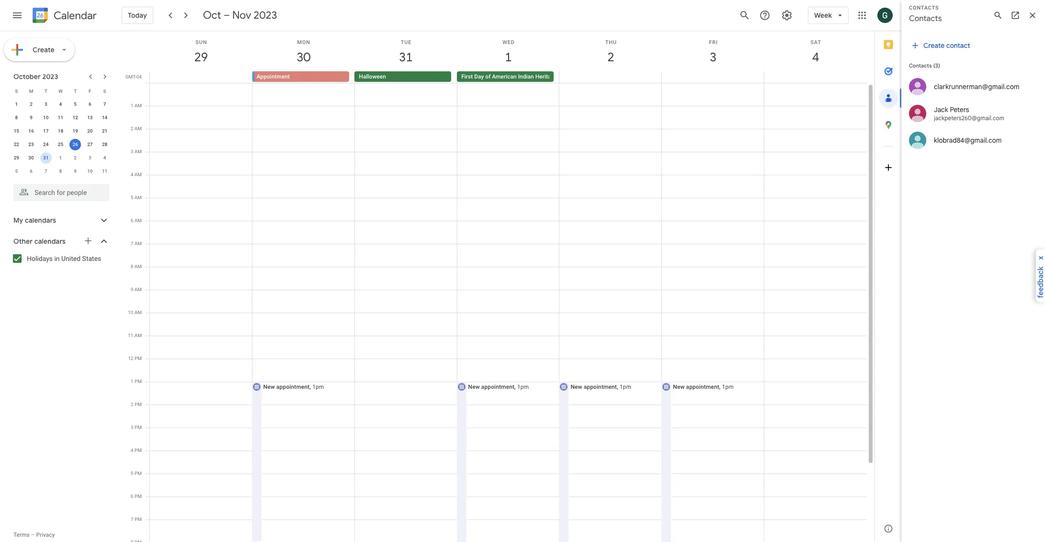 Task type: locate. For each thing, give the bounding box(es) containing it.
3 am
[[131, 149, 142, 154]]

4 down 28 element
[[103, 155, 106, 161]]

am for 9 am
[[135, 287, 142, 292]]

4 for november 4 element
[[103, 155, 106, 161]]

1 horizontal spatial 11
[[102, 169, 108, 174]]

1 down "12 pm"
[[131, 379, 133, 384]]

4
[[812, 49, 819, 65], [59, 102, 62, 107], [103, 155, 106, 161], [131, 172, 133, 177], [131, 448, 133, 453]]

3 pm from the top
[[135, 402, 142, 407]]

1 vertical spatial 31
[[43, 155, 49, 161]]

7 down 31 element
[[45, 169, 47, 174]]

4 down 3 am
[[131, 172, 133, 177]]

1 horizontal spatial 2023
[[254, 9, 277, 22]]

2 horizontal spatial 10
[[128, 310, 133, 315]]

am up 2 am
[[135, 103, 142, 108]]

t
[[44, 88, 47, 94], [74, 88, 77, 94]]

5 pm
[[131, 471, 142, 476]]

0 horizontal spatial 8
[[15, 115, 18, 120]]

2 for 2 am
[[131, 126, 133, 131]]

6 for 6 am
[[131, 218, 133, 223]]

10 am from the top
[[135, 310, 142, 315]]

appointment
[[257, 73, 290, 80]]

2 horizontal spatial 9
[[131, 287, 133, 292]]

create button
[[4, 38, 75, 61]]

0 vertical spatial 30
[[296, 49, 310, 65]]

1 vertical spatial 10
[[87, 169, 93, 174]]

11
[[58, 115, 63, 120], [102, 169, 108, 174], [128, 333, 133, 338]]

0 vertical spatial 29
[[194, 49, 208, 65]]

holidays
[[27, 255, 53, 263]]

thu 2
[[606, 39, 617, 65]]

pm down 6 pm
[[135, 517, 142, 523]]

11 am from the top
[[135, 333, 142, 338]]

1 vertical spatial 29
[[14, 155, 19, 161]]

9 am
[[131, 287, 142, 292]]

2
[[607, 49, 614, 65], [30, 102, 33, 107], [131, 126, 133, 131], [74, 155, 77, 161], [131, 402, 133, 407]]

5 for 5 pm
[[131, 471, 133, 476]]

3 down 2 pm
[[131, 425, 133, 430]]

pm up 6 pm
[[135, 471, 142, 476]]

november 11 element
[[99, 166, 111, 177]]

1 vertical spatial calendars
[[34, 237, 66, 246]]

2 vertical spatial 10
[[128, 310, 133, 315]]

6 pm from the top
[[135, 471, 142, 476]]

1 vertical spatial 12
[[128, 356, 133, 361]]

1 vertical spatial 11
[[102, 169, 108, 174]]

create
[[33, 46, 55, 54]]

day
[[475, 73, 484, 80]]

5 up 6 pm
[[131, 471, 133, 476]]

pm for 1 pm
[[135, 379, 142, 384]]

other calendars
[[13, 237, 66, 246]]

s
[[15, 88, 18, 94], [103, 88, 106, 94]]

pm down 5 pm in the bottom left of the page
[[135, 494, 142, 499]]

sun 29
[[194, 39, 208, 65]]

am for 2 am
[[135, 126, 142, 131]]

9 for 9 am
[[131, 287, 133, 292]]

5 for 'november 5' element
[[15, 169, 18, 174]]

7 down 6 pm
[[131, 517, 133, 523]]

3 down fri
[[710, 49, 717, 65]]

13
[[87, 115, 93, 120]]

1 horizontal spatial 9
[[74, 169, 77, 174]]

5 pm from the top
[[135, 448, 142, 453]]

pm up 3 pm
[[135, 402, 142, 407]]

8 down 7 am
[[131, 264, 133, 269]]

am down the 5 am
[[135, 218, 142, 223]]

t left f
[[74, 88, 77, 94]]

1 vertical spatial 8
[[59, 169, 62, 174]]

12 for 12
[[73, 115, 78, 120]]

november 5 element
[[11, 166, 22, 177]]

pm down 2 pm
[[135, 425, 142, 430]]

2 vertical spatial 11
[[128, 333, 133, 338]]

29 down sun
[[194, 49, 208, 65]]

november 9 element
[[70, 166, 81, 177]]

s left m on the left of page
[[15, 88, 18, 94]]

– for terms
[[31, 532, 35, 539]]

november 6 element
[[25, 166, 37, 177]]

3 up 4 am
[[131, 149, 133, 154]]

pm
[[135, 356, 142, 361], [135, 379, 142, 384], [135, 402, 142, 407], [135, 425, 142, 430], [135, 448, 142, 453], [135, 471, 142, 476], [135, 494, 142, 499], [135, 517, 142, 523]]

november 8 element
[[55, 166, 66, 177]]

1 horizontal spatial t
[[74, 88, 77, 94]]

2 horizontal spatial 11
[[128, 333, 133, 338]]

calendar heading
[[52, 9, 97, 22]]

main drawer image
[[12, 10, 23, 21]]

9 for november 9 element
[[74, 169, 77, 174]]

30 down mon
[[296, 49, 310, 65]]

am up 4 am
[[135, 149, 142, 154]]

0 vertical spatial 12
[[73, 115, 78, 120]]

0 vertical spatial calendars
[[25, 216, 56, 225]]

1 for 1 am
[[131, 103, 133, 108]]

1 down the wed
[[505, 49, 512, 65]]

1 for november 1 element
[[59, 155, 62, 161]]

w
[[59, 88, 63, 94]]

0 horizontal spatial t
[[44, 88, 47, 94]]

30 element
[[25, 152, 37, 164]]

am for 11 am
[[135, 333, 142, 338]]

29 element
[[11, 152, 22, 164]]

fri
[[710, 39, 718, 46]]

5 down "29" element
[[15, 169, 18, 174]]

29 down '22' element
[[14, 155, 19, 161]]

grid containing 29
[[123, 31, 875, 543]]

9 down november 2 element
[[74, 169, 77, 174]]

1 vertical spatial 9
[[74, 169, 77, 174]]

26, today element
[[70, 139, 81, 151]]

4 pm from the top
[[135, 425, 142, 430]]

0 horizontal spatial 11
[[58, 115, 63, 120]]

1 inside wed 1
[[505, 49, 512, 65]]

october 2023 grid
[[9, 84, 112, 178]]

4 am from the top
[[135, 172, 142, 177]]

s right f
[[103, 88, 106, 94]]

american
[[492, 73, 517, 80]]

pm for 5 pm
[[135, 471, 142, 476]]

30 inside mon 30
[[296, 49, 310, 65]]

row containing appointment
[[146, 71, 875, 83]]

2 down 26, today element
[[74, 155, 77, 161]]

6 down the 5 am
[[131, 218, 133, 223]]

11 for 11 am
[[128, 333, 133, 338]]

6 for november 6 element
[[30, 169, 33, 174]]

am down 3 am
[[135, 172, 142, 177]]

in
[[54, 255, 60, 263]]

11 down 10 am
[[128, 333, 133, 338]]

row containing 5
[[9, 165, 112, 178]]

cell
[[150, 71, 252, 83], [662, 71, 765, 83], [765, 71, 867, 83], [150, 83, 253, 543], [252, 83, 355, 543], [355, 83, 458, 543], [457, 83, 560, 543], [559, 83, 663, 543], [662, 83, 765, 543], [765, 83, 868, 543]]

2023 right october at the top of page
[[42, 72, 58, 81]]

calendars for my calendars
[[25, 216, 56, 225]]

am for 7 am
[[135, 241, 142, 246]]

1 for 1 pm
[[131, 379, 133, 384]]

9 am from the top
[[135, 287, 142, 292]]

1 horizontal spatial 10
[[87, 169, 93, 174]]

7 pm from the top
[[135, 494, 142, 499]]

27 element
[[84, 139, 96, 151]]

3 inside 'element'
[[89, 155, 91, 161]]

6 down 5 pm in the bottom left of the page
[[131, 494, 133, 499]]

12 for 12 pm
[[128, 356, 133, 361]]

8 up 15
[[15, 115, 18, 120]]

8 pm from the top
[[135, 517, 142, 523]]

nov
[[232, 9, 251, 22]]

halloween button
[[355, 71, 452, 82]]

1 am
[[131, 103, 142, 108]]

0 horizontal spatial 9
[[30, 115, 33, 120]]

23
[[28, 142, 34, 147]]

tab list
[[876, 31, 903, 516]]

10 for 10 am
[[128, 310, 133, 315]]

0 vertical spatial 11
[[58, 115, 63, 120]]

t left w
[[44, 88, 47, 94]]

6
[[89, 102, 91, 107], [30, 169, 33, 174], [131, 218, 133, 223], [131, 494, 133, 499]]

31 down the 24 element
[[43, 155, 49, 161]]

3 new from the left
[[571, 384, 583, 391]]

6 am from the top
[[135, 218, 142, 223]]

4 new appointment , 1pm from the left
[[674, 384, 734, 391]]

am down 6 am
[[135, 241, 142, 246]]

sat 4
[[811, 39, 822, 65]]

4 down "sat"
[[812, 49, 819, 65]]

calendars
[[25, 216, 56, 225], [34, 237, 66, 246]]

am down 7 am
[[135, 264, 142, 269]]

am for 3 am
[[135, 149, 142, 154]]

18
[[58, 128, 63, 134]]

1 am from the top
[[135, 103, 142, 108]]

6 down 30 element
[[30, 169, 33, 174]]

row containing 1
[[9, 98, 112, 111]]

30 link
[[293, 46, 315, 69]]

0 vertical spatial 10
[[43, 115, 49, 120]]

30 down 23 element
[[28, 155, 34, 161]]

12 pm
[[128, 356, 142, 361]]

11 down november 4 element
[[102, 169, 108, 174]]

pm for 12 pm
[[135, 356, 142, 361]]

10 element
[[40, 112, 52, 124]]

month
[[559, 73, 576, 80]]

am down 4 am
[[135, 195, 142, 200]]

2 t from the left
[[74, 88, 77, 94]]

2 appointment from the left
[[482, 384, 515, 391]]

0 vertical spatial –
[[224, 9, 230, 22]]

3 , from the left
[[617, 384, 619, 391]]

1 horizontal spatial 8
[[59, 169, 62, 174]]

17
[[43, 128, 49, 134]]

2 down 1 am
[[131, 126, 133, 131]]

3 1pm from the left
[[620, 384, 632, 391]]

31
[[399, 49, 413, 65], [43, 155, 49, 161]]

row
[[146, 71, 875, 83], [146, 83, 868, 543], [9, 84, 112, 98], [9, 98, 112, 111], [9, 111, 112, 125], [9, 125, 112, 138], [9, 138, 112, 151], [9, 151, 112, 165], [9, 165, 112, 178]]

0 vertical spatial 2023
[[254, 9, 277, 22]]

31 element
[[40, 152, 52, 164]]

10 up 17
[[43, 115, 49, 120]]

am for 1 am
[[135, 103, 142, 108]]

fri 3
[[710, 39, 718, 65]]

8 am from the top
[[135, 264, 142, 269]]

tab list inside the side panel section
[[876, 31, 903, 516]]

1 horizontal spatial 12
[[128, 356, 133, 361]]

1 pm from the top
[[135, 356, 142, 361]]

am down 8 am
[[135, 287, 142, 292]]

2 horizontal spatial 8
[[131, 264, 133, 269]]

2 inside november 2 element
[[74, 155, 77, 161]]

am down 1 am
[[135, 126, 142, 131]]

0 horizontal spatial 30
[[28, 155, 34, 161]]

2 vertical spatial 8
[[131, 264, 133, 269]]

14 element
[[99, 112, 111, 124]]

7 am from the top
[[135, 241, 142, 246]]

1 down 25 'element'
[[59, 155, 62, 161]]

am down 9 am
[[135, 310, 142, 315]]

21 element
[[99, 126, 111, 137]]

1 horizontal spatial s
[[103, 88, 106, 94]]

mon 30
[[296, 39, 311, 65]]

7 pm
[[131, 517, 142, 523]]

pm for 7 pm
[[135, 517, 142, 523]]

november 2 element
[[70, 152, 81, 164]]

2 inside thu 2
[[607, 49, 614, 65]]

tue 31
[[399, 39, 413, 65]]

1 vertical spatial –
[[31, 532, 35, 539]]

1 new appointment , 1pm from the left
[[264, 384, 324, 391]]

15 element
[[11, 126, 22, 137]]

30
[[296, 49, 310, 65], [28, 155, 34, 161]]

9 up 16
[[30, 115, 33, 120]]

3 for 3 pm
[[131, 425, 133, 430]]

indian
[[519, 73, 534, 80]]

pm up the 1 pm on the bottom left of page
[[135, 356, 142, 361]]

my calendars button
[[2, 213, 119, 228]]

5 down 4 am
[[131, 195, 133, 200]]

12 down 11 am
[[128, 356, 133, 361]]

16
[[28, 128, 34, 134]]

1 horizontal spatial 30
[[296, 49, 310, 65]]

pm for 2 pm
[[135, 402, 142, 407]]

– right terms
[[31, 532, 35, 539]]

,
[[310, 384, 311, 391], [515, 384, 516, 391], [617, 384, 619, 391], [720, 384, 721, 391]]

31 down tue
[[399, 49, 413, 65]]

2 pm from the top
[[135, 379, 142, 384]]

3 up 10 element
[[45, 102, 47, 107]]

3 down 27 element
[[89, 155, 91, 161]]

2 am
[[131, 126, 142, 131]]

gmt-04
[[125, 74, 142, 80]]

None search field
[[0, 180, 119, 201]]

new
[[264, 384, 275, 391], [469, 384, 480, 391], [571, 384, 583, 391], [674, 384, 685, 391]]

16 element
[[25, 126, 37, 137]]

settings menu image
[[782, 10, 793, 21]]

2023 right the nov
[[254, 9, 277, 22]]

calendars up in
[[34, 237, 66, 246]]

7
[[103, 102, 106, 107], [45, 169, 47, 174], [131, 241, 133, 246], [131, 517, 133, 523]]

8 down november 1 element
[[59, 169, 62, 174]]

4 up 5 pm in the bottom left of the page
[[131, 448, 133, 453]]

0 horizontal spatial 12
[[73, 115, 78, 120]]

7 am
[[131, 241, 142, 246]]

0 horizontal spatial 29
[[14, 155, 19, 161]]

2 vertical spatial 9
[[131, 287, 133, 292]]

19 element
[[70, 126, 81, 137]]

tue
[[401, 39, 412, 46]]

row containing 15
[[9, 125, 112, 138]]

8 for november 8 element
[[59, 169, 62, 174]]

am up "12 pm"
[[135, 333, 142, 338]]

0 horizontal spatial 31
[[43, 155, 49, 161]]

30 inside october 2023 grid
[[28, 155, 34, 161]]

terms – privacy
[[13, 532, 55, 539]]

1 up 2 am
[[131, 103, 133, 108]]

10 up 11 am
[[128, 310, 133, 315]]

0 horizontal spatial s
[[15, 88, 18, 94]]

1 horizontal spatial –
[[224, 9, 230, 22]]

9 up 10 am
[[131, 287, 133, 292]]

oct
[[203, 9, 221, 22]]

0 horizontal spatial –
[[31, 532, 35, 539]]

28 element
[[99, 139, 111, 151]]

12 up 19
[[73, 115, 78, 120]]

am
[[135, 103, 142, 108], [135, 126, 142, 131], [135, 149, 142, 154], [135, 172, 142, 177], [135, 195, 142, 200], [135, 218, 142, 223], [135, 241, 142, 246], [135, 264, 142, 269], [135, 287, 142, 292], [135, 310, 142, 315], [135, 333, 142, 338]]

3 am from the top
[[135, 149, 142, 154]]

1 vertical spatial 30
[[28, 155, 34, 161]]

5 up 12 element
[[74, 102, 77, 107]]

appointment
[[277, 384, 310, 391], [482, 384, 515, 391], [584, 384, 617, 391], [687, 384, 720, 391]]

– right oct
[[224, 9, 230, 22]]

pm up 5 pm in the bottom left of the page
[[135, 448, 142, 453]]

row containing 8
[[9, 111, 112, 125]]

3 new appointment , 1pm from the left
[[571, 384, 632, 391]]

2 s from the left
[[103, 88, 106, 94]]

my calendars
[[13, 216, 56, 225]]

1 vertical spatial 2023
[[42, 72, 58, 81]]

1 horizontal spatial 29
[[194, 49, 208, 65]]

7 for november 7 element
[[45, 169, 47, 174]]

today button
[[122, 4, 153, 27]]

5 for 5 am
[[131, 195, 133, 200]]

7 down 6 am
[[131, 241, 133, 246]]

7 for 7 am
[[131, 241, 133, 246]]

3
[[710, 49, 717, 65], [45, 102, 47, 107], [131, 149, 133, 154], [89, 155, 91, 161], [131, 425, 133, 430]]

12 inside october 2023 grid
[[73, 115, 78, 120]]

grid
[[123, 31, 875, 543]]

12
[[73, 115, 78, 120], [128, 356, 133, 361]]

10 down november 3 'element'
[[87, 169, 93, 174]]

2 am from the top
[[135, 126, 142, 131]]

0 vertical spatial 31
[[399, 49, 413, 65]]

0 horizontal spatial 10
[[43, 115, 49, 120]]

1 horizontal spatial 31
[[399, 49, 413, 65]]

10
[[43, 115, 49, 120], [87, 169, 93, 174], [128, 310, 133, 315]]

5 am from the top
[[135, 195, 142, 200]]

5
[[74, 102, 77, 107], [15, 169, 18, 174], [131, 195, 133, 200], [131, 471, 133, 476]]

week
[[815, 11, 833, 20]]

4 appointment from the left
[[687, 384, 720, 391]]

17 element
[[40, 126, 52, 137]]

2 down thu
[[607, 49, 614, 65]]

2 new appointment , 1pm from the left
[[469, 384, 529, 391]]

am for 8 am
[[135, 264, 142, 269]]

am for 6 am
[[135, 218, 142, 223]]

2023
[[254, 9, 277, 22], [42, 72, 58, 81]]

5 am
[[131, 195, 142, 200]]

row group
[[9, 98, 112, 178]]

11 up the 18
[[58, 115, 63, 120]]

2 down the 1 pm on the bottom left of page
[[131, 402, 133, 407]]

3 for november 3 'element'
[[89, 155, 91, 161]]

1
[[505, 49, 512, 65], [15, 102, 18, 107], [131, 103, 133, 108], [59, 155, 62, 161], [131, 379, 133, 384]]

pm up 2 pm
[[135, 379, 142, 384]]

calendars up other calendars
[[25, 216, 56, 225]]



Task type: vqa. For each thing, say whether or not it's contained in the screenshot.
14
yes



Task type: describe. For each thing, give the bounding box(es) containing it.
calendars for other calendars
[[34, 237, 66, 246]]

mon
[[297, 39, 311, 46]]

1 , from the left
[[310, 384, 311, 391]]

29 inside october 2023 grid
[[14, 155, 19, 161]]

1 pm
[[131, 379, 142, 384]]

privacy
[[36, 532, 55, 539]]

first
[[462, 73, 473, 80]]

22
[[14, 142, 19, 147]]

31 cell
[[39, 151, 53, 165]]

1 1pm from the left
[[313, 384, 324, 391]]

2 new from the left
[[469, 384, 480, 391]]

24 element
[[40, 139, 52, 151]]

11 element
[[55, 112, 66, 124]]

4 pm
[[131, 448, 142, 453]]

11 for 11 element
[[58, 115, 63, 120]]

am for 5 am
[[135, 195, 142, 200]]

10 for 10 element
[[43, 115, 49, 120]]

0 horizontal spatial 2023
[[42, 72, 58, 81]]

wed
[[503, 39, 515, 46]]

7 for 7 pm
[[131, 517, 133, 523]]

1 link
[[498, 46, 520, 69]]

4 for 4 am
[[131, 172, 133, 177]]

1 s from the left
[[15, 88, 18, 94]]

13 element
[[84, 112, 96, 124]]

4 , from the left
[[720, 384, 721, 391]]

november 7 element
[[40, 166, 52, 177]]

4 inside sat 4
[[812, 49, 819, 65]]

row containing 22
[[9, 138, 112, 151]]

12 element
[[70, 112, 81, 124]]

10 am
[[128, 310, 142, 315]]

calendar element
[[31, 6, 97, 27]]

pm for 4 pm
[[135, 448, 142, 453]]

november 10 element
[[84, 166, 96, 177]]

october 2023
[[13, 72, 58, 81]]

row containing new appointment
[[146, 83, 868, 543]]

heritage
[[536, 73, 558, 80]]

pm for 6 pm
[[135, 494, 142, 499]]

side panel section
[[875, 31, 903, 543]]

29 link
[[190, 46, 212, 69]]

sat
[[811, 39, 822, 46]]

4 new from the left
[[674, 384, 685, 391]]

am for 4 am
[[135, 172, 142, 177]]

1 appointment from the left
[[277, 384, 310, 391]]

22 element
[[11, 139, 22, 151]]

m
[[29, 88, 33, 94]]

holidays in united states
[[27, 255, 101, 263]]

1 new from the left
[[264, 384, 275, 391]]

2 down m on the left of page
[[30, 102, 33, 107]]

20
[[87, 128, 93, 134]]

november 1 element
[[55, 152, 66, 164]]

2 for november 2 element
[[74, 155, 77, 161]]

2 , from the left
[[515, 384, 516, 391]]

row containing s
[[9, 84, 112, 98]]

6 pm
[[131, 494, 142, 499]]

3 appointment from the left
[[584, 384, 617, 391]]

row containing 29
[[9, 151, 112, 165]]

row group containing 1
[[9, 98, 112, 178]]

october
[[13, 72, 41, 81]]

oct – nov 2023
[[203, 9, 277, 22]]

31 link
[[395, 46, 417, 69]]

2 link
[[600, 46, 622, 69]]

14
[[102, 115, 108, 120]]

appointment button
[[254, 71, 349, 82]]

4 link
[[805, 46, 827, 69]]

26
[[73, 142, 78, 147]]

sun
[[196, 39, 207, 46]]

27
[[87, 142, 93, 147]]

november 3 element
[[84, 152, 96, 164]]

halloween
[[359, 73, 386, 80]]

2 1pm from the left
[[518, 384, 529, 391]]

28
[[102, 142, 108, 147]]

0 vertical spatial 8
[[15, 115, 18, 120]]

25
[[58, 142, 63, 147]]

18 element
[[55, 126, 66, 137]]

thu
[[606, 39, 617, 46]]

week button
[[809, 4, 849, 27]]

my
[[13, 216, 23, 225]]

11 am
[[128, 333, 142, 338]]

10 for november 10 element
[[87, 169, 93, 174]]

united
[[61, 255, 81, 263]]

3 for 3 am
[[131, 149, 133, 154]]

of
[[486, 73, 491, 80]]

4 for 4 pm
[[131, 448, 133, 453]]

3 pm
[[131, 425, 142, 430]]

first day of american indian heritage month
[[462, 73, 576, 80]]

7 up 14
[[103, 102, 106, 107]]

add other calendars image
[[83, 236, 93, 246]]

states
[[82, 255, 101, 263]]

3 link
[[703, 46, 725, 69]]

am for 10 am
[[135, 310, 142, 315]]

terms link
[[13, 532, 30, 539]]

other calendars button
[[2, 234, 119, 249]]

other
[[13, 237, 33, 246]]

4 am
[[131, 172, 142, 177]]

23 element
[[25, 139, 37, 151]]

15
[[14, 128, 19, 134]]

– for oct
[[224, 9, 230, 22]]

calendar
[[54, 9, 97, 22]]

8 am
[[131, 264, 142, 269]]

6 am
[[131, 218, 142, 223]]

pm for 3 pm
[[135, 425, 142, 430]]

first day of american indian heritage month button
[[457, 71, 576, 82]]

Search for people text field
[[19, 184, 104, 201]]

04
[[136, 74, 142, 80]]

gmt-
[[125, 74, 137, 80]]

8 for 8 am
[[131, 264, 133, 269]]

wed 1
[[503, 39, 515, 65]]

21
[[102, 128, 108, 134]]

terms
[[13, 532, 30, 539]]

20 element
[[84, 126, 96, 137]]

november 4 element
[[99, 152, 111, 164]]

4 1pm from the left
[[723, 384, 734, 391]]

24
[[43, 142, 49, 147]]

privacy link
[[36, 532, 55, 539]]

today
[[128, 11, 147, 20]]

31 inside 'cell'
[[43, 155, 49, 161]]

6 down f
[[89, 102, 91, 107]]

1 t from the left
[[44, 88, 47, 94]]

11 for november 11 element
[[102, 169, 108, 174]]

26 cell
[[68, 138, 83, 151]]

f
[[89, 88, 91, 94]]

4 down w
[[59, 102, 62, 107]]

19
[[73, 128, 78, 134]]

2 for 2 pm
[[131, 402, 133, 407]]

2 pm
[[131, 402, 142, 407]]

25 element
[[55, 139, 66, 151]]

0 vertical spatial 9
[[30, 115, 33, 120]]

6 for 6 pm
[[131, 494, 133, 499]]

3 inside fri 3
[[710, 49, 717, 65]]

1 up 15
[[15, 102, 18, 107]]



